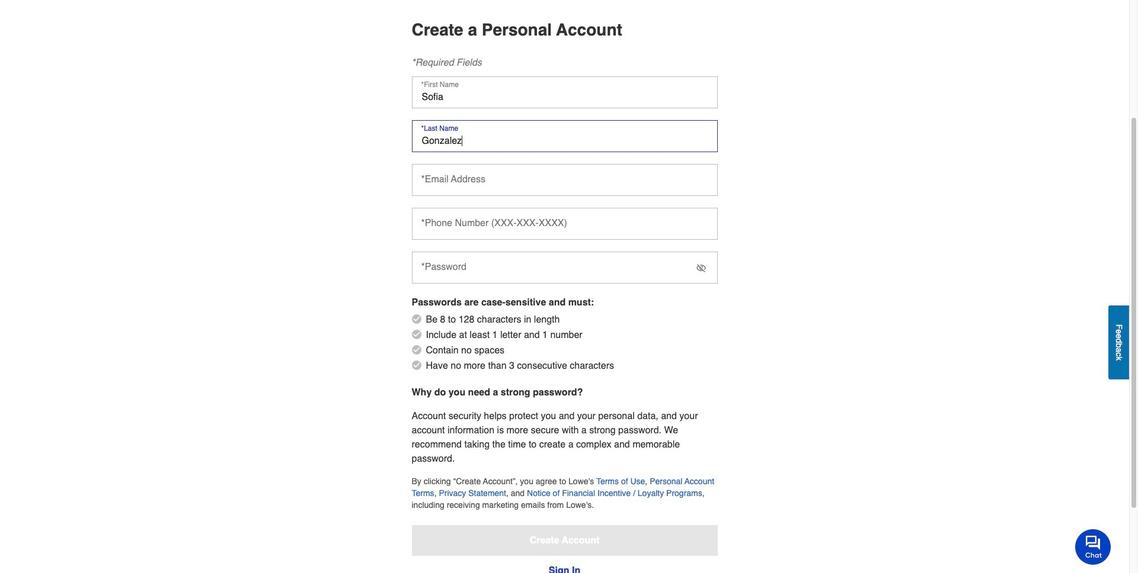 Task type: describe. For each thing, give the bounding box(es) containing it.
chat invite button image
[[1076, 529, 1112, 566]]

show password image
[[696, 264, 706, 274]]



Task type: locate. For each thing, give the bounding box(es) containing it.
password password field
[[412, 252, 718, 284]]

Mobile Phone text field
[[412, 208, 718, 240]]

Enter Last Name text field
[[412, 121, 718, 153]]

Enter First Name text field
[[412, 77, 718, 109]]

Email text field
[[412, 164, 718, 196]]



Task type: vqa. For each thing, say whether or not it's contained in the screenshot.
the DIY
no



